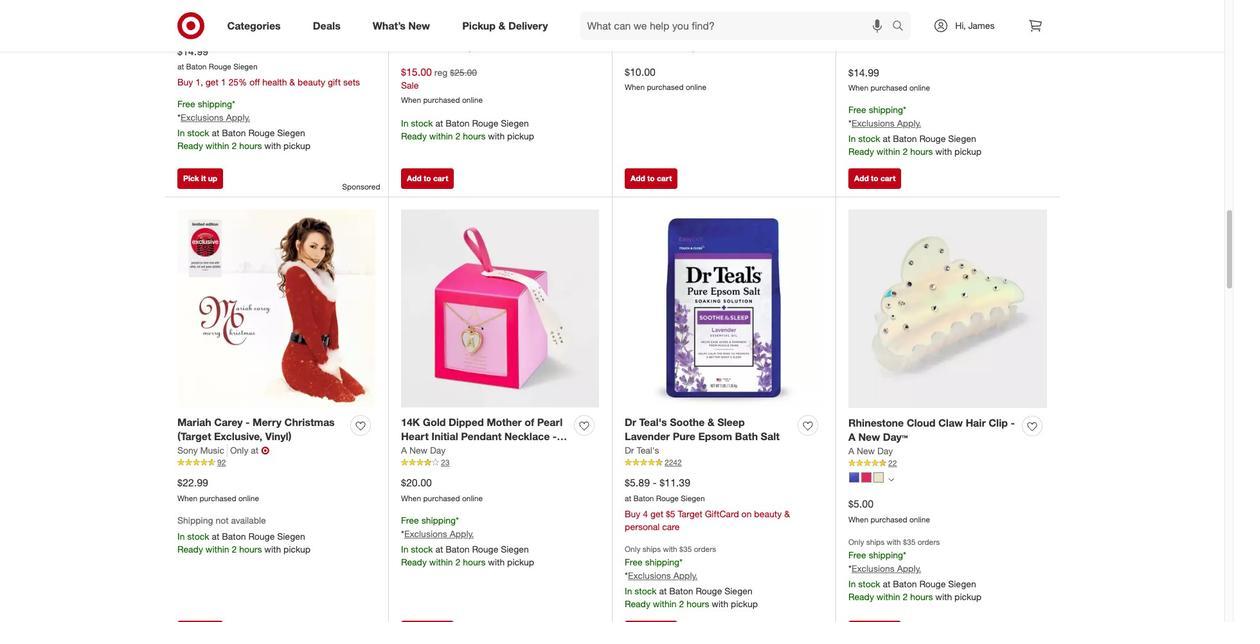 Task type: describe. For each thing, give the bounding box(es) containing it.
$14.99 for buy 1, get 1 25% off health & beauty gift sets
[[177, 45, 208, 58]]

rouge inside the in stock at  baton rouge siegen ready within 2 hours with pickup
[[472, 118, 499, 129]]

exclusions down 1,
[[181, 112, 224, 123]]

rhinestone cloud claw hair clip - a new day™
[[849, 416, 1015, 444]]

92 link
[[177, 457, 376, 469]]

only inside sony music only at ¬
[[230, 445, 249, 456]]

pearl
[[537, 416, 563, 429]]

of
[[525, 416, 535, 429]]

pickup & delivery
[[462, 19, 548, 32]]

only for rhinestone cloud claw hair clip - a new day™
[[849, 538, 865, 547]]

shipping down the $20.00 when purchased online
[[422, 515, 456, 526]]

0 horizontal spatial free shipping * * exclusions apply. in stock at  baton rouge siegen ready within 2 hours with pickup
[[177, 99, 311, 151]]

to for $10.00
[[648, 173, 655, 183]]

reg
[[435, 67, 448, 78]]

add to cart button for $14.99
[[849, 168, 902, 189]]

cloud
[[907, 416, 936, 429]]

sets
[[343, 77, 360, 88]]

open
[[849, 14, 871, 25]]

1 add to cart button from the left
[[401, 168, 454, 189]]

new for a new day link associated with new
[[857, 446, 875, 457]]

apply. for "exclusions apply." button for $14.99
[[226, 112, 250, 123]]

up
[[208, 173, 217, 183]]

a inside rhinestone cloud claw hair clip - a new day™
[[849, 431, 856, 444]]

buy inside $5.89 - $11.39 at baton rouge siegen buy 4 get $5 target giftcard on beauty & personal care
[[625, 509, 641, 520]]

cart for $10.00
[[657, 173, 672, 183]]

& inside $14.99 at baton rouge siegen buy 1, get 1 25% off health & beauty gift sets
[[290, 77, 295, 88]]

pure
[[673, 430, 696, 443]]

sale
[[401, 80, 419, 91]]

14k gold dipped mother of pearl heart initial pendant necklace - a new day™ gold
[[401, 416, 567, 458]]

when for $14.99
[[849, 83, 869, 93]]

hours inside the in stock at  baton rouge siegen ready within 2 hours with pickup
[[463, 131, 486, 142]]

personal
[[625, 522, 660, 533]]

a down heart
[[401, 445, 407, 456]]

in inside shipping not available in stock at  baton rouge siegen ready within 2 hours with pickup
[[177, 531, 185, 542]]

siegen inside $5.89 - $11.39 at baton rouge siegen buy 4 get $5 target giftcard on beauty & personal care
[[681, 494, 705, 504]]

on
[[742, 509, 752, 520]]

christmas
[[285, 416, 335, 429]]

1 add to cart from the left
[[407, 173, 448, 183]]

rouge inside shipping not available in stock at  baton rouge siegen ready within 2 hours with pickup
[[248, 531, 275, 542]]

initial
[[432, 430, 458, 443]]

iridescent image
[[874, 473, 884, 483]]

within inside the in stock at  baton rouge siegen ready within 2 hours with pickup
[[429, 131, 453, 142]]

pickup inside shipping not available in stock at  baton rouge siegen ready within 2 hours with pickup
[[284, 544, 311, 555]]

- inside 14k gold dipped mother of pearl heart initial pendant necklace - a new day™ gold
[[553, 430, 557, 443]]

pendant
[[461, 430, 502, 443]]

health
[[262, 77, 287, 88]]

carey
[[214, 416, 243, 429]]

0 vertical spatial gold
[[423, 416, 446, 429]]

What can we help you find? suggestions appear below search field
[[580, 12, 896, 40]]

only for dr teal's soothe & sleep lavender pure epsom bath salt
[[625, 545, 641, 554]]

$14.99 for when purchased online
[[849, 66, 880, 79]]

vinyl)
[[265, 430, 292, 443]]

$15.00 reg $25.00 sale when purchased online
[[401, 65, 483, 105]]

when for $5.00
[[849, 515, 869, 525]]

beauty inside $14.99 at baton rouge siegen buy 1, get 1 25% off health & beauty gift sets
[[298, 77, 325, 88]]

at inside $14.99 at baton rouge siegen buy 1, get 1 25% off health & beauty gift sets
[[177, 62, 184, 72]]

in inside the in stock at  baton rouge siegen ready within 2 hours with pickup
[[401, 118, 409, 129]]

1 cart from the left
[[433, 173, 448, 183]]

mother
[[487, 416, 522, 429]]

stars above
[[401, 13, 450, 24]]

lavender
[[625, 430, 670, 443]]

at inside shipping not available in stock at  baton rouge siegen ready within 2 hours with pickup
[[212, 531, 220, 542]]

14k gold dipped mother of pearl heart initial pendant necklace - a new day™ gold link
[[401, 415, 569, 458]]

baton inside $5.89 - $11.39 at baton rouge siegen buy 4 get $5 target giftcard on beauty & personal care
[[634, 494, 654, 504]]

only ships with $35 orders free shipping * * exclusions apply. in stock at  baton rouge siegen ready within 2 hours with pickup for $11.39
[[625, 545, 758, 610]]

online inside $15.00 reg $25.00 sale when purchased online
[[462, 95, 483, 105]]

dipped
[[449, 416, 484, 429]]

1 inside $14.99 at baton rouge siegen buy 1, get 1 25% off health & beauty gift sets
[[221, 77, 226, 88]]

hours inside shipping not available in stock at  baton rouge siegen ready within 2 hours with pickup
[[239, 544, 262, 555]]

off
[[250, 77, 260, 88]]

soothe
[[670, 416, 705, 429]]

dr for dr teal's
[[625, 445, 634, 456]]

$5.00
[[849, 498, 874, 511]]

dr teal's soothe & sleep lavender pure epsom bath salt link
[[625, 415, 793, 445]]

add to cart for $10.00
[[631, 173, 672, 183]]

search button
[[887, 12, 918, 42]]

available
[[231, 515, 266, 526]]

$14.99 at baton rouge siegen buy 1, get 1 25% off health & beauty gift sets
[[177, 45, 360, 88]]

siegen inside $14.99 at baton rouge siegen buy 1, get 1 25% off health & beauty gift sets
[[234, 62, 258, 72]]

what's
[[373, 19, 406, 32]]

heart
[[401, 430, 429, 443]]

not
[[216, 515, 229, 526]]

purchased for $10.00
[[647, 83, 684, 92]]

beauty inside $5.89 - $11.39 at baton rouge siegen buy 4 get $5 target giftcard on beauty & personal care
[[755, 509, 782, 520]]

at inside sony music only at ¬
[[251, 445, 259, 456]]

$20.00
[[401, 477, 432, 490]]

dr teal's soothe & sleep lavender pure epsom bath salt
[[625, 416, 780, 443]]

care
[[663, 522, 680, 533]]

purchased for $22.99
[[200, 494, 236, 504]]

sleep
[[718, 416, 745, 429]]

add for $10.00
[[631, 173, 645, 183]]

sony music link
[[177, 445, 228, 457]]

day for new
[[878, 446, 893, 457]]

4
[[643, 509, 648, 520]]

what's new
[[373, 19, 430, 32]]

$20.00 when purchased online
[[401, 477, 483, 504]]

hi,
[[956, 20, 966, 31]]

it
[[201, 173, 206, 183]]

$5.89
[[625, 477, 650, 490]]

0 vertical spatial 1
[[889, 27, 893, 36]]

$35 for $11.39
[[680, 545, 692, 554]]

when for $20.00
[[401, 494, 421, 504]]

exclusions down the $14.99 when purchased online
[[852, 118, 895, 129]]

free shipping * * exclusions apply. in stock at  baton rouge siegen ready within 2 hours with pickup for $14.99
[[849, 104, 982, 157]]

23 link
[[401, 457, 599, 469]]

at inside $5.89 - $11.39 at baton rouge siegen buy 4 get $5 target giftcard on beauty & personal care
[[625, 494, 632, 504]]

pickup
[[462, 19, 496, 32]]

essie link
[[177, 13, 198, 25]]

shipping
[[177, 515, 213, 526]]

$5.89 - $11.39 at baton rouge siegen buy 4 get $5 target giftcard on beauty & personal care
[[625, 477, 790, 533]]

buy inside $14.99 at baton rouge siegen buy 1, get 1 25% off health & beauty gift sets
[[177, 77, 193, 88]]

rouge inside $14.99 at baton rouge siegen buy 1, get 1 25% off health & beauty gift sets
[[209, 62, 231, 72]]

exclusions down "$5.00 when purchased online"
[[852, 563, 895, 574]]

shipping down care
[[645, 557, 680, 568]]

orders for purchased
[[918, 538, 940, 547]]

bath
[[735, 430, 758, 443]]

exclusions down personal
[[628, 570, 671, 581]]

dr for dr teal's soothe & sleep lavender pure epsom bath salt
[[625, 416, 637, 429]]

claw
[[939, 416, 963, 429]]

get inside $5.89 - $11.39 at baton rouge siegen buy 4 get $5 target giftcard on beauty & personal care
[[651, 509, 664, 520]]

$25.00
[[450, 67, 477, 78]]

salt
[[761, 430, 780, 443]]

shipping down the $14.99 when purchased online
[[869, 104, 904, 115]]

online for $5.00
[[910, 515, 931, 525]]

2242 link
[[625, 457, 823, 469]]

dr teal's link
[[625, 445, 659, 457]]

a new day link for new
[[849, 445, 893, 458]]

1 add from the left
[[407, 173, 422, 183]]

- inside mariah carey - merry christmas (target exclusive, vinyl)
[[246, 416, 250, 429]]

stars above link
[[401, 13, 450, 25]]

stars
[[401, 13, 422, 24]]

epsom
[[699, 430, 733, 443]]

ships for when
[[867, 538, 885, 547]]

pick
[[183, 173, 199, 183]]

$14.99 when purchased online
[[849, 66, 931, 93]]

baton inside $14.99 at baton rouge siegen buy 1, get 1 25% off health & beauty gift sets
[[186, 62, 207, 72]]

baton inside the in stock at  baton rouge siegen ready within 2 hours with pickup
[[446, 118, 470, 129]]

$10.00 when purchased online
[[625, 65, 707, 92]]

ships for -
[[643, 545, 661, 554]]

new inside 14k gold dipped mother of pearl heart initial pendant necklace - a new day™ gold
[[401, 445, 423, 458]]

14k
[[401, 416, 420, 429]]

music
[[200, 445, 224, 456]]

mariah carey - merry christmas (target exclusive, vinyl) link
[[177, 415, 345, 445]]

92
[[217, 458, 226, 468]]

add for $14.99
[[855, 173, 869, 183]]

$5
[[666, 509, 676, 520]]

22 link
[[849, 458, 1048, 469]]

shipping not available in stock at  baton rouge siegen ready within 2 hours with pickup
[[177, 515, 311, 555]]



Task type: vqa. For each thing, say whether or not it's contained in the screenshot.
all colors element
yes



Task type: locate. For each thing, give the bounding box(es) containing it.
1 horizontal spatial ships
[[867, 538, 885, 547]]

online
[[686, 83, 707, 92], [910, 83, 931, 93], [462, 95, 483, 105], [239, 494, 259, 504], [462, 494, 483, 504], [910, 515, 931, 525]]

$35 down care
[[680, 545, 692, 554]]

in stock at  baton rouge siegen ready within 2 hours with pickup
[[401, 118, 534, 142]]

& right the pickup
[[499, 19, 506, 32]]

a new day up 22
[[849, 446, 893, 457]]

exclusive,
[[214, 430, 263, 443]]

1 vertical spatial get
[[651, 509, 664, 520]]

2 add to cart button from the left
[[625, 168, 678, 189]]

open story link
[[849, 13, 895, 26]]

a up navy blue icon
[[849, 446, 855, 457]]

1 vertical spatial 1
[[221, 77, 226, 88]]

exclusions apply. button for $14.99
[[181, 111, 250, 124]]

target
[[678, 509, 703, 520]]

apply. down the $20.00 when purchased online
[[450, 529, 474, 539]]

all colors element
[[889, 475, 894, 483]]

& up the epsom
[[708, 416, 715, 429]]

orders down "$5.00 when purchased online"
[[918, 538, 940, 547]]

purchased inside the $14.99 when purchased online
[[871, 83, 908, 93]]

ships
[[867, 538, 885, 547], [643, 545, 661, 554]]

hours
[[463, 131, 486, 142], [239, 140, 262, 151], [911, 146, 933, 157], [239, 544, 262, 555], [463, 557, 486, 568], [911, 592, 933, 603], [687, 599, 710, 610]]

0 horizontal spatial a new day
[[401, 445, 446, 456]]

0 horizontal spatial beauty
[[298, 77, 325, 88]]

1 horizontal spatial $35
[[904, 538, 916, 547]]

$35 down "$5.00 when purchased online"
[[904, 538, 916, 547]]

1 horizontal spatial only ships with $35 orders free shipping * * exclusions apply. in stock at  baton rouge siegen ready within 2 hours with pickup
[[849, 538, 982, 603]]

search
[[887, 20, 918, 33]]

teal's up "lavender"
[[640, 416, 667, 429]]

day up 23 on the left
[[430, 445, 446, 456]]

purchased inside the $20.00 when purchased online
[[423, 494, 460, 504]]

new for a new day link related to initial
[[410, 445, 428, 456]]

when inside the $20.00 when purchased online
[[401, 494, 421, 504]]

$14.99 down open
[[849, 66, 880, 79]]

free shipping * * exclusions apply. in stock at  baton rouge siegen ready within 2 hours with pickup down the $14.99 when purchased online
[[849, 104, 982, 157]]

new for what's new "link"
[[409, 19, 430, 32]]

purchased for $14.99
[[871, 83, 908, 93]]

purchased down $20.00
[[423, 494, 460, 504]]

a new day link up 22
[[849, 445, 893, 458]]

3 add from the left
[[855, 173, 869, 183]]

& inside 'dr teal's soothe & sleep lavender pure epsom bath salt'
[[708, 416, 715, 429]]

pickup inside the in stock at  baton rouge siegen ready within 2 hours with pickup
[[507, 131, 534, 142]]

cart
[[433, 173, 448, 183], [657, 173, 672, 183], [881, 173, 896, 183]]

$15.00
[[401, 65, 432, 78]]

$10.00
[[625, 65, 656, 78]]

- down pearl in the bottom left of the page
[[553, 430, 557, 443]]

a inside 14k gold dipped mother of pearl heart initial pendant necklace - a new day™ gold
[[560, 430, 567, 443]]

1 horizontal spatial free shipping * * exclusions apply. in stock at  baton rouge siegen ready within 2 hours with pickup
[[401, 515, 534, 568]]

online inside "$5.00 when purchased online"
[[910, 515, 931, 525]]

ships down personal
[[643, 545, 661, 554]]

at
[[177, 62, 184, 72], [436, 118, 443, 129], [212, 127, 220, 138], [883, 133, 891, 144], [251, 445, 259, 456], [625, 494, 632, 504], [212, 531, 220, 542], [436, 544, 443, 555], [883, 579, 891, 590], [659, 586, 667, 597]]

online inside $10.00 when purchased online
[[686, 83, 707, 92]]

0 horizontal spatial $35
[[680, 545, 692, 554]]

1 to from the left
[[424, 173, 431, 183]]

1
[[889, 27, 893, 36], [221, 77, 226, 88]]

within inside shipping not available in stock at  baton rouge siegen ready within 2 hours with pickup
[[206, 544, 229, 555]]

free shipping * * exclusions apply. in stock at  baton rouge siegen ready within 2 hours with pickup down the $20.00 when purchased online
[[401, 515, 534, 568]]

online for $22.99
[[239, 494, 259, 504]]

0 horizontal spatial $14.99
[[177, 45, 208, 58]]

when inside $22.99 when purchased online
[[177, 494, 198, 504]]

ready
[[401, 131, 427, 142], [177, 140, 203, 151], [849, 146, 874, 157], [177, 544, 203, 555], [401, 557, 427, 568], [849, 592, 874, 603], [625, 599, 651, 610]]

a
[[560, 430, 567, 443], [849, 431, 856, 444], [401, 445, 407, 456], [849, 446, 855, 457]]

(target
[[177, 430, 211, 443]]

& right on
[[785, 509, 790, 520]]

orders down the target at the right
[[694, 545, 717, 554]]

sponsored
[[342, 182, 380, 191]]

at inside the in stock at  baton rouge siegen ready within 2 hours with pickup
[[436, 118, 443, 129]]

1 vertical spatial buy
[[625, 509, 641, 520]]

purchased inside $22.99 when purchased online
[[200, 494, 236, 504]]

apply. down care
[[674, 570, 698, 581]]

0 horizontal spatial add
[[407, 173, 422, 183]]

dr inside 'dr teal's soothe & sleep lavender pure epsom bath salt'
[[625, 416, 637, 429]]

0 horizontal spatial orders
[[694, 545, 717, 554]]

exclusions apply. button
[[181, 111, 250, 124], [852, 117, 922, 130], [404, 528, 474, 541], [852, 563, 922, 576], [628, 570, 698, 583]]

- up exclusive,
[[246, 416, 250, 429]]

a new day down heart
[[401, 445, 446, 456]]

3 to from the left
[[871, 173, 879, 183]]

83 link
[[625, 25, 823, 37]]

purchased for $5.00
[[871, 515, 908, 525]]

siegen inside shipping not available in stock at  baton rouge siegen ready within 2 hours with pickup
[[277, 531, 305, 542]]

day™ down rhinestone
[[883, 431, 908, 444]]

2 horizontal spatial free shipping * * exclusions apply. in stock at  baton rouge siegen ready within 2 hours with pickup
[[849, 104, 982, 157]]

dr down "lavender"
[[625, 445, 634, 456]]

apply. for "exclusions apply." button under the $14.99 when purchased online
[[898, 118, 922, 129]]

orders for $11.39
[[694, 545, 717, 554]]

with inside the in stock at  baton rouge siegen ready within 2 hours with pickup
[[488, 131, 505, 142]]

exclusions apply. button down 1,
[[181, 111, 250, 124]]

when for $22.99
[[177, 494, 198, 504]]

stock inside shipping not available in stock at  baton rouge siegen ready within 2 hours with pickup
[[187, 531, 209, 542]]

sony music only at ¬
[[177, 445, 270, 457]]

2 horizontal spatial only
[[849, 538, 865, 547]]

pickup
[[507, 131, 534, 142], [284, 140, 311, 151], [955, 146, 982, 157], [284, 544, 311, 555], [507, 557, 534, 568], [955, 592, 982, 603], [731, 599, 758, 610]]

beauty left the "gift"
[[298, 77, 325, 88]]

1 horizontal spatial to
[[648, 173, 655, 183]]

only down exclusive,
[[230, 445, 249, 456]]

2242
[[665, 458, 682, 468]]

hi, james
[[956, 20, 995, 31]]

1,
[[196, 77, 203, 88]]

0 horizontal spatial add to cart
[[407, 173, 448, 183]]

rouge inside $5.89 - $11.39 at baton rouge siegen buy 4 get $5 target giftcard on beauty & personal care
[[656, 494, 679, 504]]

pickup & delivery link
[[452, 12, 564, 40]]

pick it up
[[183, 173, 217, 183]]

gift
[[328, 77, 341, 88]]

1 horizontal spatial cart
[[657, 173, 672, 183]]

exclusions apply. button down the $14.99 when purchased online
[[852, 117, 922, 130]]

buy left 1,
[[177, 77, 193, 88]]

$14.99 inside $14.99 at baton rouge siegen buy 1, get 1 25% off health & beauty gift sets
[[177, 45, 208, 58]]

2 to from the left
[[648, 173, 655, 183]]

0 horizontal spatial gold
[[423, 416, 446, 429]]

apply.
[[226, 112, 250, 123], [898, 118, 922, 129], [450, 529, 474, 539], [898, 563, 922, 574], [674, 570, 698, 581]]

0 vertical spatial day™
[[883, 431, 908, 444]]

0 horizontal spatial cart
[[433, 173, 448, 183]]

2 inside the in stock at  baton rouge siegen ready within 2 hours with pickup
[[456, 131, 461, 142]]

online inside the $20.00 when purchased online
[[462, 494, 483, 504]]

delivery
[[509, 19, 548, 32]]

0 horizontal spatial a new day link
[[401, 445, 446, 457]]

day™ inside 14k gold dipped mother of pearl heart initial pendant necklace - a new day™ gold
[[426, 445, 451, 458]]

ready inside the in stock at  baton rouge siegen ready within 2 hours with pickup
[[401, 131, 427, 142]]

rhinestone cloud claw hair clip - a new day™ link
[[849, 416, 1017, 445]]

$14.99 up 1,
[[177, 45, 208, 58]]

online for $14.99
[[910, 83, 931, 93]]

- inside $5.89 - $11.39 at baton rouge siegen buy 4 get $5 target giftcard on beauty & personal care
[[653, 477, 657, 490]]

mariah carey - merry christmas (target exclusive, vinyl)
[[177, 416, 335, 443]]

with
[[488, 131, 505, 142], [264, 140, 281, 151], [936, 146, 953, 157], [887, 538, 901, 547], [264, 544, 281, 555], [663, 545, 678, 554], [488, 557, 505, 568], [936, 592, 953, 603], [712, 599, 729, 610]]

add to cart button for $10.00
[[625, 168, 678, 189]]

a new day link for initial
[[401, 445, 446, 457]]

0 vertical spatial teal's
[[640, 416, 667, 429]]

0 horizontal spatial buy
[[177, 77, 193, 88]]

teal's inside 'dr teal's soothe & sleep lavender pure epsom bath salt'
[[640, 416, 667, 429]]

new
[[409, 19, 430, 32], [859, 431, 880, 444], [401, 445, 423, 458], [410, 445, 428, 456], [857, 446, 875, 457]]

beauty right on
[[755, 509, 782, 520]]

23
[[441, 458, 450, 468]]

exclusions apply. button for $5.89
[[628, 570, 698, 583]]

only ships with $35 orders free shipping * * exclusions apply. in stock at  baton rouge siegen ready within 2 hours with pickup for purchased
[[849, 538, 982, 603]]

3 add to cart from the left
[[855, 173, 896, 183]]

essie
[[177, 13, 198, 24]]

14k gold dipped mother of pearl heart initial pendant necklace - a new day™ gold image
[[401, 210, 599, 408], [401, 210, 599, 408]]

online inside the $14.99 when purchased online
[[910, 83, 931, 93]]

$22.99
[[177, 477, 208, 490]]

online for $10.00
[[686, 83, 707, 92]]

$14.99 inside the $14.99 when purchased online
[[849, 66, 880, 79]]

purchased inside $10.00 when purchased online
[[647, 83, 684, 92]]

83
[[665, 26, 674, 36]]

- right $5.89
[[653, 477, 657, 490]]

1 link
[[849, 26, 1048, 37]]

1 horizontal spatial add
[[631, 173, 645, 183]]

online inside $22.99 when purchased online
[[239, 494, 259, 504]]

ready inside shipping not available in stock at  baton rouge siegen ready within 2 hours with pickup
[[177, 544, 203, 555]]

day for initial
[[430, 445, 446, 456]]

1 vertical spatial beauty
[[755, 509, 782, 520]]

25%
[[229, 77, 247, 88]]

2 horizontal spatial cart
[[881, 173, 896, 183]]

free shipping * * exclusions apply. in stock at  baton rouge siegen ready within 2 hours with pickup down "25%"
[[177, 99, 311, 151]]

gold down pendant
[[454, 445, 477, 458]]

dr inside dr teal's link
[[625, 445, 634, 456]]

0 horizontal spatial day™
[[426, 445, 451, 458]]

1 vertical spatial gold
[[454, 445, 477, 458]]

purchased for $20.00
[[423, 494, 460, 504]]

2 horizontal spatial add to cart button
[[849, 168, 902, 189]]

dr up "lavender"
[[625, 416, 637, 429]]

1 vertical spatial day™
[[426, 445, 451, 458]]

$5.00 when purchased online
[[849, 498, 931, 525]]

a down pearl in the bottom left of the page
[[560, 430, 567, 443]]

stock
[[411, 118, 433, 129], [187, 127, 209, 138], [859, 133, 881, 144], [187, 531, 209, 542], [411, 544, 433, 555], [859, 579, 881, 590], [635, 586, 657, 597]]

3 add to cart button from the left
[[849, 168, 902, 189]]

apply. down the $14.99 when purchased online
[[898, 118, 922, 129]]

purchased inside $15.00 reg $25.00 sale when purchased online
[[423, 95, 460, 105]]

online for $20.00
[[462, 494, 483, 504]]

0 horizontal spatial to
[[424, 173, 431, 183]]

$11.39
[[660, 477, 691, 490]]

purchased down $10.00
[[647, 83, 684, 92]]

orders
[[918, 538, 940, 547], [694, 545, 717, 554]]

2 dr from the top
[[625, 445, 634, 456]]

- inside rhinestone cloud claw hair clip - a new day™
[[1011, 416, 1015, 429]]

when inside $15.00 reg $25.00 sale when purchased online
[[401, 95, 421, 105]]

get inside $14.99 at baton rouge siegen buy 1, get 1 25% off health & beauty gift sets
[[206, 77, 219, 88]]

1 left "25%"
[[221, 77, 226, 88]]

0 horizontal spatial get
[[206, 77, 219, 88]]

1 down story
[[889, 27, 893, 36]]

gold up initial
[[423, 416, 446, 429]]

rhinestone
[[849, 416, 904, 429]]

figmint
[[625, 13, 655, 24]]

a new day link down heart
[[401, 445, 446, 457]]

2 cart from the left
[[657, 173, 672, 183]]

only down personal
[[625, 545, 641, 554]]

& inside $5.89 - $11.39 at baton rouge siegen buy 4 get $5 target giftcard on beauty & personal care
[[785, 509, 790, 520]]

to for $14.99
[[871, 173, 879, 183]]

0 vertical spatial get
[[206, 77, 219, 88]]

exclusions down the $20.00 when purchased online
[[404, 529, 447, 539]]

apply. down "25%"
[[226, 112, 250, 123]]

2 add from the left
[[631, 173, 645, 183]]

0 vertical spatial beauty
[[298, 77, 325, 88]]

rhinestone cloud claw hair clip - a new day™ image
[[849, 210, 1048, 408], [849, 210, 1048, 408]]

categories link
[[216, 12, 297, 40]]

1 vertical spatial dr
[[625, 445, 634, 456]]

teal's for dr teal's
[[637, 445, 659, 456]]

purchased down search button
[[871, 83, 908, 93]]

a new day
[[401, 445, 446, 456], [849, 446, 893, 457]]

ships down "$5.00 when purchased online"
[[867, 538, 885, 547]]

$35 for purchased
[[904, 538, 916, 547]]

1 horizontal spatial only
[[625, 545, 641, 554]]

¬
[[261, 445, 270, 457]]

1 horizontal spatial $14.99
[[849, 66, 880, 79]]

new inside rhinestone cloud claw hair clip - a new day™
[[859, 431, 880, 444]]

exclusions apply. button down "$5.00 when purchased online"
[[852, 563, 922, 576]]

exclusions apply. button down the $20.00 when purchased online
[[404, 528, 474, 541]]

1 vertical spatial $14.99
[[849, 66, 880, 79]]

free shipping * * exclusions apply. in stock at  baton rouge siegen ready within 2 hours with pickup
[[177, 99, 311, 151], [849, 104, 982, 157], [401, 515, 534, 568]]

dr teal's
[[625, 445, 659, 456]]

siegen inside the in stock at  baton rouge siegen ready within 2 hours with pickup
[[501, 118, 529, 129]]

deals
[[313, 19, 341, 32]]

only ships with $35 orders free shipping * * exclusions apply. in stock at  baton rouge siegen ready within 2 hours with pickup down "$5.00 when purchased online"
[[849, 538, 982, 603]]

when inside $10.00 when purchased online
[[625, 83, 645, 92]]

a new day for initial
[[401, 445, 446, 456]]

day™ down initial
[[426, 445, 451, 458]]

dr teal's soothe & sleep lavender pure epsom bath salt image
[[625, 210, 823, 408], [625, 210, 823, 408]]

story
[[874, 14, 895, 25]]

merry
[[253, 416, 282, 429]]

0 horizontal spatial day
[[430, 445, 446, 456]]

within
[[429, 131, 453, 142], [206, 140, 229, 151], [877, 146, 901, 157], [206, 544, 229, 555], [429, 557, 453, 568], [877, 592, 901, 603], [653, 599, 677, 610]]

add to cart for $14.99
[[855, 173, 896, 183]]

2 horizontal spatial to
[[871, 173, 879, 183]]

day™ inside rhinestone cloud claw hair clip - a new day™
[[883, 431, 908, 444]]

above
[[424, 13, 450, 24]]

day up 22
[[878, 446, 893, 457]]

a new day for new
[[849, 446, 893, 457]]

purchased up the not in the left of the page
[[200, 494, 236, 504]]

1 horizontal spatial add to cart
[[631, 173, 672, 183]]

& right health
[[290, 77, 295, 88]]

1 horizontal spatial buy
[[625, 509, 641, 520]]

0 vertical spatial buy
[[177, 77, 193, 88]]

sony
[[177, 445, 198, 456]]

1 horizontal spatial orders
[[918, 538, 940, 547]]

when for $10.00
[[625, 83, 645, 92]]

stock inside the in stock at  baton rouge siegen ready within 2 hours with pickup
[[411, 118, 433, 129]]

- right clip
[[1011, 416, 1015, 429]]

1 horizontal spatial gold
[[454, 445, 477, 458]]

1 horizontal spatial a new day
[[849, 446, 893, 457]]

day
[[430, 445, 446, 456], [878, 446, 893, 457]]

shipping down 1,
[[198, 99, 232, 110]]

1 vertical spatial teal's
[[637, 445, 659, 456]]

a down rhinestone
[[849, 431, 856, 444]]

add to cart button
[[401, 168, 454, 189], [625, 168, 678, 189], [849, 168, 902, 189]]

purchased down reg
[[423, 95, 460, 105]]

hair
[[966, 416, 986, 429]]

gold
[[423, 416, 446, 429], [454, 445, 477, 458]]

& inside 'link'
[[499, 19, 506, 32]]

only ships with $35 orders free shipping * * exclusions apply. in stock at  baton rouge siegen ready within 2 hours with pickup down care
[[625, 545, 758, 610]]

1 horizontal spatial day™
[[883, 431, 908, 444]]

mariah carey - merry christmas (target exclusive, vinyl) image
[[177, 210, 376, 408], [177, 210, 376, 408]]

with inside shipping not available in stock at  baton rouge siegen ready within 2 hours with pickup
[[264, 544, 281, 555]]

get right the 4
[[651, 509, 664, 520]]

only down $5.00
[[849, 538, 865, 547]]

all colors image
[[889, 477, 894, 483]]

2
[[456, 131, 461, 142], [232, 140, 237, 151], [903, 146, 908, 157], [232, 544, 237, 555], [456, 557, 461, 568], [903, 592, 908, 603], [679, 599, 684, 610]]

0 horizontal spatial 1
[[221, 77, 226, 88]]

2 inside shipping not available in stock at  baton rouge siegen ready within 2 hours with pickup
[[232, 544, 237, 555]]

3 cart from the left
[[881, 173, 896, 183]]

exclusions apply. button down care
[[628, 570, 698, 583]]

buy left the 4
[[625, 509, 641, 520]]

shipping
[[198, 99, 232, 110], [869, 104, 904, 115], [422, 515, 456, 526], [869, 550, 904, 561], [645, 557, 680, 568]]

pick it up button
[[177, 168, 223, 189]]

0 horizontal spatial ships
[[643, 545, 661, 554]]

0 horizontal spatial only
[[230, 445, 249, 456]]

when inside "$5.00 when purchased online"
[[849, 515, 869, 525]]

apply. for "exclusions apply." button underneath the $20.00 when purchased online
[[450, 529, 474, 539]]

free shipping * * exclusions apply. in stock at  baton rouge siegen ready within 2 hours with pickup for $20.00
[[401, 515, 534, 568]]

purchased inside "$5.00 when purchased online"
[[871, 515, 908, 525]]

2 add to cart from the left
[[631, 173, 672, 183]]

1 horizontal spatial add to cart button
[[625, 168, 678, 189]]

0 horizontal spatial add to cart button
[[401, 168, 454, 189]]

1 horizontal spatial get
[[651, 509, 664, 520]]

buy
[[177, 77, 193, 88], [625, 509, 641, 520]]

0 horizontal spatial only ships with $35 orders free shipping * * exclusions apply. in stock at  baton rouge siegen ready within 2 hours with pickup
[[625, 545, 758, 610]]

get right 1,
[[206, 77, 219, 88]]

baton inside shipping not available in stock at  baton rouge siegen ready within 2 hours with pickup
[[222, 531, 246, 542]]

beauty
[[298, 77, 325, 88], [755, 509, 782, 520]]

purchased down $5.00
[[871, 515, 908, 525]]

figmint link
[[625, 13, 655, 25]]

1 horizontal spatial beauty
[[755, 509, 782, 520]]

1 horizontal spatial a new day link
[[849, 445, 893, 458]]

teal's down "lavender"
[[637, 445, 659, 456]]

cart for $14.99
[[881, 173, 896, 183]]

new inside "link"
[[409, 19, 430, 32]]

exclusions apply. button for $5.00
[[852, 563, 922, 576]]

shipping down "$5.00 when purchased online"
[[869, 550, 904, 561]]

what's new link
[[362, 12, 446, 40]]

1 horizontal spatial day
[[878, 446, 893, 457]]

when inside the $14.99 when purchased online
[[849, 83, 869, 93]]

1 horizontal spatial 1
[[889, 27, 893, 36]]

open story
[[849, 14, 895, 25]]

deals link
[[302, 12, 357, 40]]

2 horizontal spatial add
[[855, 173, 869, 183]]

giftcard
[[705, 509, 739, 520]]

0 vertical spatial dr
[[625, 416, 637, 429]]

1 dr from the top
[[625, 416, 637, 429]]

0 vertical spatial $14.99
[[177, 45, 208, 58]]

teal's
[[640, 416, 667, 429], [637, 445, 659, 456]]

teal's for dr teal's soothe & sleep lavender pure epsom bath salt
[[640, 416, 667, 429]]

apply. down "$5.00 when purchased online"
[[898, 563, 922, 574]]

navy blue image
[[849, 473, 860, 483]]

fuchsia image
[[862, 473, 872, 483]]

2 horizontal spatial add to cart
[[855, 173, 896, 183]]



